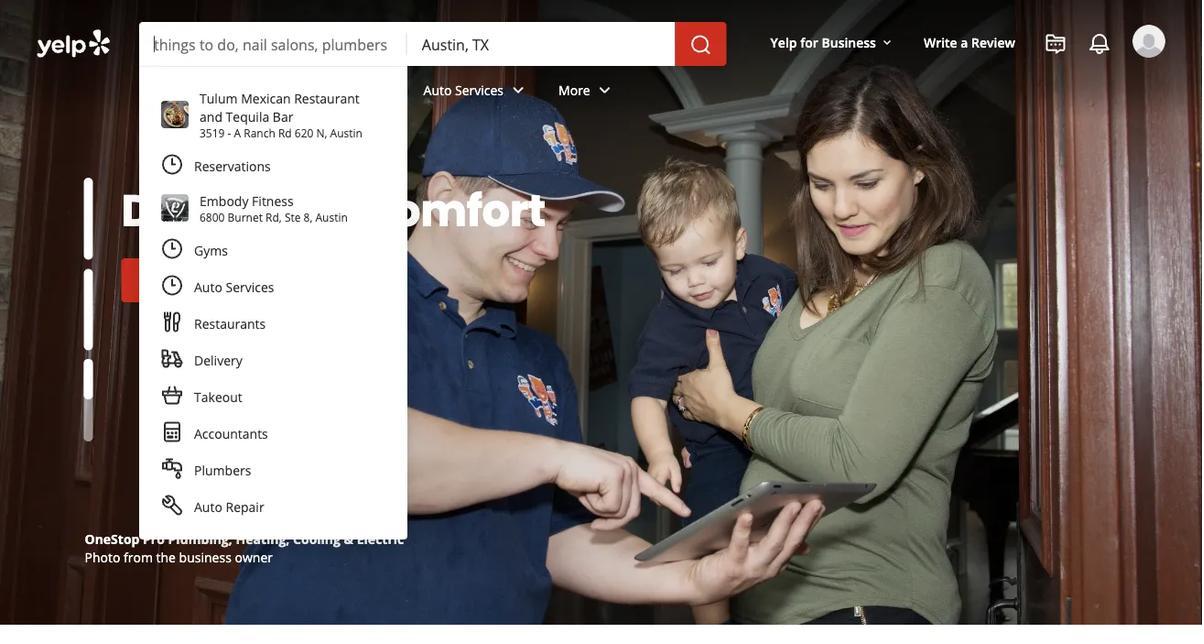 Task type: vqa. For each thing, say whether or not it's contained in the screenshot.
'Search'
no



Task type: describe. For each thing, give the bounding box(es) containing it.
write a review
[[924, 33, 1016, 51]]

1 vertical spatial restaurants
[[194, 315, 266, 332]]

dial up the comfort
[[121, 180, 546, 241]]

accountants
[[194, 425, 268, 442]]

from
[[124, 548, 153, 566]]

1 vertical spatial auto services link
[[150, 268, 396, 305]]

delivery link
[[150, 342, 396, 378]]

tulum
[[200, 89, 238, 107]]

mexican
[[241, 89, 291, 107]]

none field the near
[[422, 34, 661, 54]]

yelp for business button
[[764, 26, 902, 59]]

onestop pro plumbing, heating, cooling & electric link
[[85, 530, 404, 547]]

takeout link
[[150, 378, 396, 415]]

restaurant
[[294, 89, 360, 107]]

pro
[[143, 530, 165, 547]]

24 clock v2 image for auto services
[[161, 274, 183, 296]]

ruby a. image
[[1133, 25, 1166, 58]]

business categories element
[[139, 66, 1166, 119]]

24 food v2 image
[[161, 311, 183, 333]]

Find text field
[[154, 34, 393, 54]]

the inside onestop pro plumbing, heating, cooling & electric photo from the business owner
[[156, 548, 176, 566]]

projects image
[[1045, 33, 1067, 55]]

home services
[[281, 81, 369, 99]]

services for the right the auto services link
[[455, 81, 504, 99]]

plumbers
[[194, 461, 251, 479]]

embody
[[200, 192, 249, 209]]

delivery
[[194, 351, 243, 369]]

ste
[[285, 209, 301, 224]]

24 shopping v2 image
[[161, 384, 183, 406]]

Near text field
[[422, 34, 661, 54]]

home
[[281, 81, 317, 99]]

onestop
[[85, 530, 140, 547]]

explore banner section banner
[[0, 0, 1203, 625]]

a
[[234, 125, 241, 140]]

auto services inside business categories element
[[424, 81, 504, 99]]

services for home services link
[[320, 81, 369, 99]]

burnet
[[228, 209, 263, 224]]

electric
[[357, 530, 404, 547]]

hvac link
[[121, 258, 251, 302]]

onestop pro plumbing, heating, cooling & electric photo from the business owner
[[85, 530, 404, 566]]

review
[[972, 33, 1016, 51]]

rd,
[[266, 209, 282, 224]]

gyms
[[194, 241, 228, 259]]

photo
[[85, 548, 120, 566]]

home services link
[[266, 66, 409, 119]]

accountants link
[[150, 415, 396, 452]]

1 horizontal spatial the
[[284, 180, 358, 241]]

a
[[961, 33, 969, 51]]

8,
[[304, 209, 313, 224]]

hvac
[[180, 270, 221, 290]]

auto for 'auto repair' link
[[194, 498, 222, 515]]

auto repair link
[[150, 488, 396, 525]]



Task type: locate. For each thing, give the bounding box(es) containing it.
0 horizontal spatial auto services link
[[150, 268, 396, 305]]

24 clock v2 image for reservations
[[161, 153, 183, 175]]

business
[[179, 548, 232, 566]]

business
[[822, 33, 877, 51]]

the down pro
[[156, 548, 176, 566]]

1 vertical spatial 24 clock v2 image
[[161, 274, 183, 296]]

heating,
[[236, 530, 290, 547]]

0 vertical spatial the
[[284, 180, 358, 241]]

the
[[284, 180, 358, 241], [156, 548, 176, 566]]

0 vertical spatial auto services
[[424, 81, 504, 99]]

embody fitness 6800 burnet rd, ste 8, austin
[[200, 192, 348, 224]]

2 horizontal spatial services
[[455, 81, 504, 99]]

auto services link
[[409, 66, 544, 119], [150, 268, 396, 305]]

1 vertical spatial auto
[[194, 278, 222, 295]]

0 vertical spatial auto services link
[[409, 66, 544, 119]]

services right home
[[320, 81, 369, 99]]

yelp
[[771, 33, 797, 51]]

services down the near 'field'
[[455, 81, 504, 99]]

up
[[217, 180, 275, 241]]

None search field
[[0, 0, 1203, 569], [139, 22, 731, 66], [0, 0, 1203, 569], [139, 22, 731, 66]]

24 delivery v2 image
[[161, 348, 183, 370]]

0 horizontal spatial auto services
[[194, 278, 274, 295]]

24 chevron down v2 image for restaurants
[[229, 79, 251, 101]]

write a review link
[[917, 26, 1023, 59]]

gyms link
[[150, 232, 396, 268]]

24 clock v2 image up dial in the top of the page
[[161, 153, 183, 175]]

24 chevron down v2 image
[[229, 79, 251, 101], [508, 79, 529, 101], [594, 79, 616, 101]]

repair
[[226, 498, 264, 515]]

2 horizontal spatial 24 chevron down v2 image
[[594, 79, 616, 101]]

plumbing,
[[168, 530, 233, 547]]

1 select slide image from the top
[[84, 178, 93, 260]]

select slide image left dial in the top of the page
[[84, 178, 93, 260]]

24 plumbers v2 image
[[161, 457, 183, 479]]

services down gyms link
[[226, 278, 274, 295]]

notifications image
[[1089, 33, 1111, 55]]

24 accountants v2 image
[[161, 421, 183, 443]]

restaurants link up 3519
[[139, 66, 266, 119]]

1 24 clock v2 image from the top
[[161, 153, 183, 175]]

0 horizontal spatial the
[[156, 548, 176, 566]]

reservations
[[194, 157, 271, 175]]

the right the rd,
[[284, 180, 358, 241]]

user actions element
[[756, 23, 1192, 136]]

1 vertical spatial the
[[156, 548, 176, 566]]

2 24 clock v2 image from the top
[[161, 274, 183, 296]]

16 chevron down v2 image
[[880, 35, 895, 50]]

1 horizontal spatial auto services link
[[409, 66, 544, 119]]

24 chevron down v2 image down the near text field
[[508, 79, 529, 101]]

auto services link down the rd,
[[150, 268, 396, 305]]

takeout
[[194, 388, 242, 405]]

write
[[924, 33, 958, 51]]

for
[[801, 33, 819, 51]]

1 horizontal spatial services
[[320, 81, 369, 99]]

restaurants up delivery
[[194, 315, 266, 332]]

0 vertical spatial 24 clock v2 image
[[161, 153, 183, 175]]

search image
[[690, 34, 712, 56]]

comfort
[[367, 180, 546, 241]]

6800
[[200, 209, 225, 224]]

dial
[[121, 180, 208, 241]]

&
[[344, 530, 354, 547]]

restaurants link
[[139, 66, 266, 119], [150, 305, 396, 342]]

services
[[320, 81, 369, 99], [455, 81, 504, 99], [226, 278, 274, 295]]

ranch
[[244, 125, 276, 140]]

auto services down gyms at the left top of the page
[[194, 278, 274, 295]]

24 clock v2 image inside reservations link
[[161, 153, 183, 175]]

auto services down the near 'field'
[[424, 81, 504, 99]]

  text field
[[154, 34, 393, 54]]

auto services
[[424, 81, 504, 99], [194, 278, 274, 295]]

3519
[[200, 125, 225, 140]]

and
[[200, 108, 223, 125]]

auto for the bottom the auto services link
[[194, 278, 222, 295]]

plumbers link
[[150, 452, 396, 488]]

24 clock v2 image inside the auto services link
[[161, 274, 183, 296]]

tulum mexican restaurant and tequila bar 3519 - a ranch rd 620 n, austin
[[200, 89, 363, 140]]

fitness
[[252, 192, 294, 209]]

3 24 chevron down v2 image from the left
[[594, 79, 616, 101]]

1 vertical spatial austin
[[316, 209, 348, 224]]

1 horizontal spatial auto services
[[424, 81, 504, 99]]

select slide image
[[84, 178, 93, 260], [84, 269, 93, 351], [84, 319, 93, 401]]

3 select slide image from the top
[[84, 319, 93, 401]]

24 chevron down v2 image up tequila
[[229, 79, 251, 101]]

auto inside business categories element
[[424, 81, 452, 99]]

reservations link
[[150, 147, 396, 184]]

owner
[[235, 548, 273, 566]]

0 vertical spatial austin
[[330, 125, 363, 140]]

services inside home services link
[[320, 81, 369, 99]]

1 vertical spatial auto services
[[194, 278, 274, 295]]

austin inside embody fitness 6800 burnet rd, ste 8, austin
[[316, 209, 348, 224]]

auto services link down the near 'field'
[[409, 66, 544, 119]]

24 chevron down v2 image right more
[[594, 79, 616, 101]]

bar
[[273, 108, 294, 125]]

restaurants inside business categories element
[[154, 81, 226, 99]]

None field
[[154, 34, 393, 54], [422, 34, 661, 54], [154, 34, 393, 54]]

restaurants
[[154, 81, 226, 99], [194, 315, 266, 332]]

tequila
[[226, 108, 270, 125]]

yelp for business
[[771, 33, 877, 51]]

n,
[[316, 125, 327, 140]]

0 horizontal spatial services
[[226, 278, 274, 295]]

auto repair
[[194, 498, 264, 515]]

more
[[559, 81, 591, 99]]

austin right n,
[[330, 125, 363, 140]]

24 chevron down v2 image inside more link
[[594, 79, 616, 101]]

restaurants link up delivery
[[150, 305, 396, 342]]

24 auto repair v2 image
[[161, 494, 183, 516]]

1 horizontal spatial 24 chevron down v2 image
[[508, 79, 529, 101]]

restaurants up and
[[154, 81, 226, 99]]

0 vertical spatial auto
[[424, 81, 452, 99]]

1 24 chevron down v2 image from the left
[[229, 79, 251, 101]]

select slide image left '24 search v2' icon
[[84, 269, 93, 351]]

0 horizontal spatial 24 chevron down v2 image
[[229, 79, 251, 101]]

24 clock v2 image
[[161, 238, 183, 260]]

-
[[228, 125, 231, 140]]

austin right 8,
[[316, 209, 348, 224]]

1 vertical spatial restaurants link
[[150, 305, 396, 342]]

select slide image left the "24 delivery v2" icon
[[84, 319, 93, 401]]

auto
[[424, 81, 452, 99], [194, 278, 222, 295], [194, 498, 222, 515]]

620
[[295, 125, 314, 140]]

2 24 chevron down v2 image from the left
[[508, 79, 529, 101]]

24 chevron down v2 image inside the auto services link
[[508, 79, 529, 101]]

cooling
[[293, 530, 341, 547]]

rd
[[278, 125, 292, 140]]

24 clock v2 image
[[161, 153, 183, 175], [161, 274, 183, 296]]

24 chevron down v2 image for auto services
[[508, 79, 529, 101]]

0 vertical spatial restaurants link
[[139, 66, 266, 119]]

austin inside tulum mexican restaurant and tequila bar 3519 - a ranch rd 620 n, austin
[[330, 125, 363, 140]]

2 select slide image from the top
[[84, 269, 93, 351]]

24 clock v2 image up 24 food v2 image
[[161, 274, 183, 296]]

2 vertical spatial auto
[[194, 498, 222, 515]]

more link
[[544, 66, 631, 119]]

0 vertical spatial restaurants
[[154, 81, 226, 99]]

24 chevron down v2 image for more
[[594, 79, 616, 101]]

austin
[[330, 125, 363, 140], [316, 209, 348, 224]]

24 search v2 image
[[151, 269, 173, 291]]



